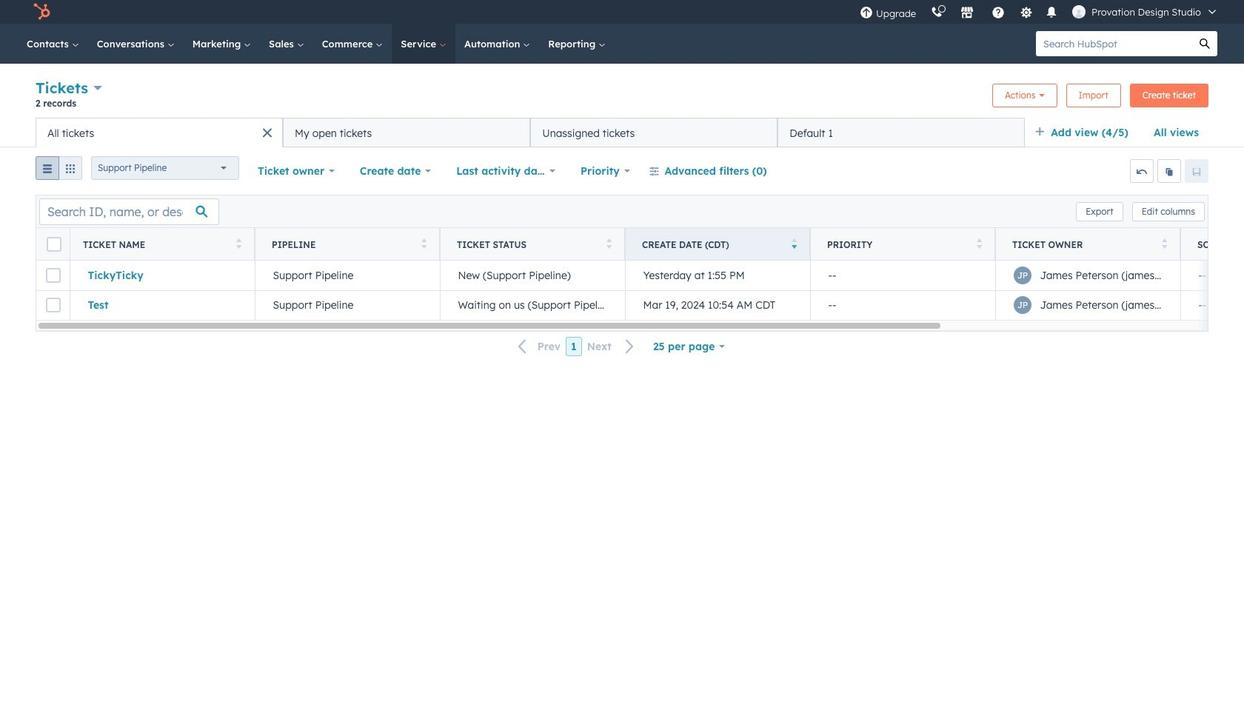 Task type: describe. For each thing, give the bounding box(es) containing it.
2 press to sort. element from the left
[[421, 238, 427, 251]]

2 press to sort. image from the left
[[606, 238, 612, 249]]

1 press to sort. image from the left
[[421, 238, 427, 249]]

1 press to sort. image from the left
[[236, 238, 241, 249]]

descending sort. press to sort ascending. image
[[792, 238, 797, 249]]

3 press to sort. element from the left
[[606, 238, 612, 251]]

Search ID, name, or description search field
[[39, 198, 219, 225]]

Search HubSpot search field
[[1036, 31, 1193, 56]]

3 press to sort. image from the left
[[1162, 238, 1167, 249]]

marketplaces image
[[961, 7, 974, 20]]



Task type: vqa. For each thing, say whether or not it's contained in the screenshot.
integrations
no



Task type: locate. For each thing, give the bounding box(es) containing it.
press to sort. element
[[236, 238, 241, 251], [421, 238, 427, 251], [606, 238, 612, 251], [977, 238, 982, 251], [1162, 238, 1167, 251]]

menu
[[853, 0, 1227, 24]]

james peterson image
[[1073, 5, 1086, 19]]

0 horizontal spatial press to sort. image
[[421, 238, 427, 249]]

banner
[[36, 77, 1209, 118]]

2 horizontal spatial press to sort. image
[[1162, 238, 1167, 249]]

2 press to sort. image from the left
[[977, 238, 982, 249]]

press to sort. image
[[421, 238, 427, 249], [606, 238, 612, 249], [1162, 238, 1167, 249]]

1 press to sort. element from the left
[[236, 238, 241, 251]]

1 horizontal spatial press to sort. image
[[977, 238, 982, 249]]

1 horizontal spatial press to sort. image
[[606, 238, 612, 249]]

4 press to sort. element from the left
[[977, 238, 982, 251]]

pagination navigation
[[509, 337, 644, 357]]

5 press to sort. element from the left
[[1162, 238, 1167, 251]]

descending sort. press to sort ascending. element
[[792, 238, 797, 251]]

group
[[36, 156, 82, 186]]

0 horizontal spatial press to sort. image
[[236, 238, 241, 249]]

press to sort. image
[[236, 238, 241, 249], [977, 238, 982, 249]]



